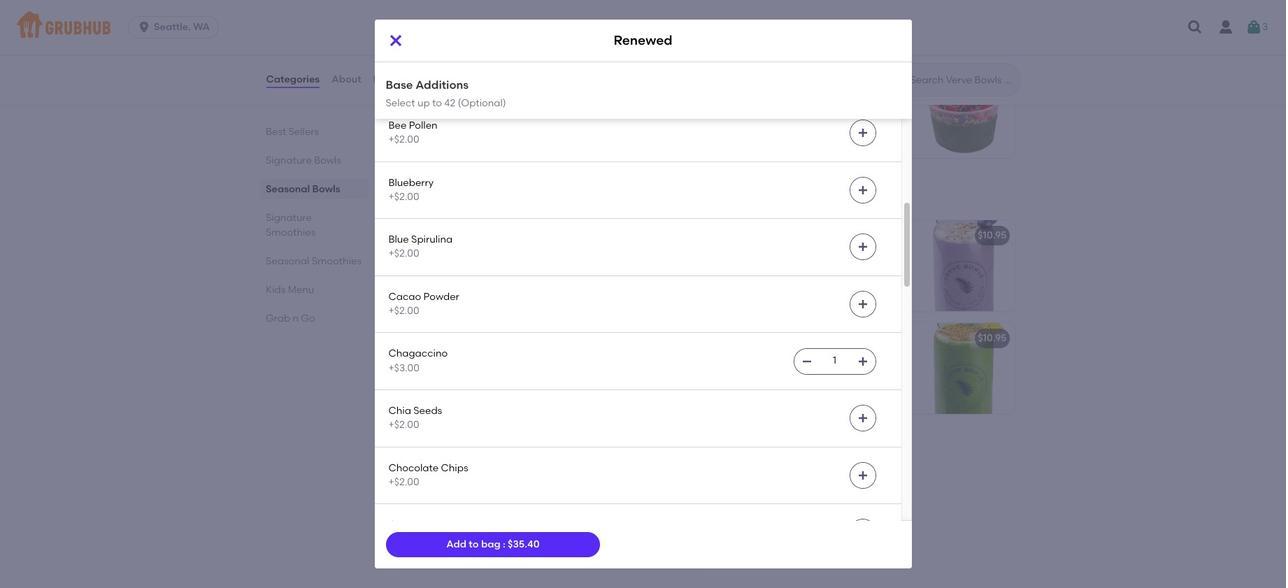 Task type: describe. For each thing, give the bounding box(es) containing it.
spinach, inside 'mango, pineapple, spinach, kale, ginger, bee pollen, house-made lemon juice, water'
[[814, 352, 854, 364]]

chocolate chips +$2.00
[[389, 462, 468, 488]]

seasonal up banana
[[397, 35, 465, 52]]

n
[[292, 313, 298, 325]]

1 +$2.00 from the top
[[389, 20, 419, 32]]

$14.50 +
[[974, 76, 1009, 88]]

0 vertical spatial renewed
[[614, 32, 673, 49]]

main navigation navigation
[[0, 0, 1287, 55]]

additions
[[416, 78, 469, 92]]

lemon inside mango, pineapple, banana, ginger, house-made lemon juice, water
[[471, 367, 501, 378]]

banana, inside * performance * banana, choice of protein powder, peanut butter, house-made almond milk
[[486, 249, 527, 261]]

1 * from the left
[[408, 249, 413, 261]]

uncrustabowl
[[408, 76, 475, 88]]

choice inside * performance * banana, choice of protein powder, peanut butter, house-made almond milk
[[529, 249, 561, 261]]

granola,
[[845, 139, 885, 151]]

chagaccino smoothie image
[[597, 477, 702, 568]]

+$3.00
[[389, 362, 420, 374]]

* performance * banana, choice of protein powder, peanut butter, house-made almond milk
[[408, 249, 573, 290]]

juice, inside mango, pineapple, banana, ginger, house-made lemon juice, water
[[504, 367, 528, 378]]

add
[[446, 539, 467, 550]]

0 vertical spatial and
[[767, 125, 786, 137]]

performance for of
[[728, 249, 790, 261]]

pineapple, for lemon
[[447, 352, 498, 364]]

svg image inside 3 button
[[1246, 19, 1263, 36]]

blended
[[778, 96, 818, 108]]

svg image for blueberry
[[857, 185, 869, 196]]

$35.40
[[508, 539, 540, 550]]

$9.95
[[669, 333, 694, 344]]

banana, inside mango, pineapple, banana, ginger, house-made lemon juice, water
[[500, 352, 541, 364]]

(optional)
[[458, 97, 506, 109]]

chagaccino smoothie
[[408, 486, 516, 498]]

svg image for cacao powder
[[857, 299, 869, 310]]

categories button
[[265, 55, 321, 105]]

* performance * banana, blueberry, choice of protein powder, peanut butter, oats, house-made almond milk
[[722, 249, 890, 304]]

made inside 'açai sorbet blended with avocado, banana, spinach, kale, green spirulina, and house-made almond milk. topped with organic granola, strawberries, and cacao nibs.'
[[821, 125, 849, 137]]

butter, inside * performance * banana, blueberry, choice of protein powder, peanut butter, oats, house-made almond milk
[[722, 278, 753, 290]]

uncrustabowl image
[[597, 67, 702, 158]]

kale, inside 'açai sorbet blended with avocado, banana, spinach, kale, green spirulina, and house-made almond milk. topped with organic granola, strawberries, and cacao nibs.'
[[807, 110, 829, 122]]

categories
[[266, 73, 320, 85]]

0 vertical spatial with
[[820, 96, 840, 108]]

0 horizontal spatial renewed
[[408, 333, 453, 344]]

bee green image
[[911, 323, 1015, 414]]

powder
[[424, 291, 459, 303]]

kale yeah image
[[911, 67, 1015, 158]]

spirulina
[[411, 234, 453, 246]]

powder, inside * performance * banana, choice of protein powder, peanut butter, house-made almond milk
[[445, 264, 483, 276]]

reviews
[[373, 73, 412, 85]]

recovery
[[408, 230, 453, 242]]

seasonal up kids menu
[[265, 255, 309, 267]]

Search Verve Bowls - Capitol Hill search field
[[909, 73, 1016, 87]]

+$2.00 inside chocolate chips +$2.00
[[389, 476, 419, 488]]

kids menu
[[265, 284, 314, 296]]

water inside 'mango, pineapple, spinach, kale, ginger, bee pollen, house-made lemon juice, water'
[[781, 381, 808, 393]]

best
[[265, 126, 286, 138]]

chagaccino for smoothie
[[408, 486, 468, 498]]

seattle, wa button
[[128, 16, 225, 38]]

chocolate
[[389, 462, 439, 474]]

seasonal up chocolate chips +$2.00
[[397, 444, 465, 461]]

mango, pineapple, banana, ginger, house-made lemon juice, water
[[408, 352, 575, 378]]

seasonal down signature bowls
[[265, 183, 310, 195]]

house- inside 'mango, pineapple, spinach, kale, ginger, bee pollen, house-made lemon juice, water'
[[811, 367, 844, 378]]

bee green
[[722, 333, 772, 344]]

bee for bee pollen +$2.00
[[389, 120, 407, 131]]

spinach, inside 'açai sorbet blended with avocado, banana, spinach, kale, green spirulina, and house-made almond milk. topped with organic granola, strawberries, and cacao nibs.'
[[764, 110, 804, 122]]

blueberry,
[[842, 249, 890, 261]]

cacao
[[806, 153, 837, 165]]

:
[[503, 539, 506, 550]]

best sellers
[[265, 126, 319, 138]]

chagaccino +$3.00
[[389, 348, 448, 374]]

blue spirulina +$2.00
[[389, 234, 453, 260]]

milk.
[[722, 139, 743, 151]]

made inside * performance * banana, blueberry, choice of protein powder, peanut butter, oats, house-made almond milk
[[814, 278, 842, 290]]

bee
[[756, 367, 775, 378]]

wa
[[193, 21, 210, 33]]

seattle, wa
[[154, 21, 210, 33]]

1 vertical spatial seasonal bowls
[[265, 183, 340, 195]]

chia seeds +$2.00
[[389, 405, 442, 431]]

ginger, inside mango, pineapple, banana, ginger, house-made lemon juice, water
[[543, 352, 575, 364]]

3
[[1263, 21, 1268, 33]]

almond inside 'açai sorbet blended with avocado, banana, spinach, kale, green spirulina, and house-made almond milk. topped with organic granola, strawberries, and cacao nibs.'
[[851, 125, 888, 137]]

banana
[[389, 63, 426, 74]]

go
[[301, 313, 315, 325]]

almond inside * performance * banana, choice of protein powder, peanut butter, house-made almond milk
[[471, 278, 508, 290]]

mango, for house-
[[408, 352, 445, 364]]

2 * from the left
[[479, 249, 484, 261]]

bee pollen +$2.00
[[389, 120, 438, 146]]

+$2.00 inside blue spirulina +$2.00
[[389, 248, 419, 260]]

3 button
[[1246, 15, 1268, 40]]

0 vertical spatial bowls
[[468, 35, 512, 52]]

chia
[[389, 405, 411, 417]]

seeds
[[414, 405, 442, 417]]

2 vertical spatial bowls
[[312, 183, 340, 195]]

cacao powder +$2.00
[[389, 291, 459, 317]]

blue protein image
[[911, 221, 1015, 312]]

milk inside * performance * banana, choice of protein powder, peanut butter, house-made almond milk
[[511, 278, 530, 290]]

topped
[[746, 139, 782, 151]]

ginger, inside 'mango, pineapple, spinach, kale, ginger, bee pollen, house-made lemon juice, water'
[[722, 367, 754, 378]]

+$2.00 inside the bee pollen +$2.00
[[389, 134, 419, 146]]

svg image for chocolate chips
[[857, 470, 869, 481]]

banana, inside 'açai sorbet blended with avocado, banana, spinach, kale, green spirulina, and house-made almond milk. topped with organic granola, strawberries, and cacao nibs.'
[[722, 110, 762, 122]]

+$2.00 inside chia seeds +$2.00
[[389, 419, 419, 431]]

cacao
[[389, 291, 421, 303]]

0 vertical spatial signature
[[265, 155, 312, 167]]

$10.95 for mango, pineapple, spinach, kale, ginger, bee pollen, house-made lemon juice, water
[[978, 333, 1007, 344]]

strawberries,
[[722, 153, 783, 165]]



Task type: vqa. For each thing, say whether or not it's contained in the screenshot.
the no whipped cream
no



Task type: locate. For each thing, give the bounding box(es) containing it.
uncrustabowl button
[[400, 67, 702, 158]]

blueberry +$2.00
[[389, 177, 434, 203]]

1 horizontal spatial peanut
[[844, 264, 879, 276]]

2 pineapple, from the left
[[761, 352, 811, 364]]

bee left green at right
[[722, 333, 740, 344]]

1 vertical spatial bee
[[722, 333, 740, 344]]

base additions select up to 42 (optional)
[[386, 78, 506, 109]]

protein down blue spirulina +$2.00
[[408, 264, 442, 276]]

1 horizontal spatial renewed
[[614, 32, 673, 49]]

chips
[[441, 462, 468, 474]]

2 performance from the left
[[728, 249, 790, 261]]

0 vertical spatial chagaccino
[[389, 348, 448, 360]]

up
[[418, 97, 430, 109]]

kale, right input item quantity number field
[[856, 352, 878, 364]]

spinach,
[[764, 110, 804, 122], [814, 352, 854, 364]]

pineapple, for pollen,
[[761, 352, 811, 364]]

performance inside * performance * banana, choice of protein powder, peanut butter, house-made almond milk
[[415, 249, 477, 261]]

kids
[[265, 284, 285, 296]]

mango, pineapple, spinach, kale, ginger, bee pollen, house-made lemon juice, water
[[722, 352, 878, 393]]

performance inside * performance * banana, blueberry, choice of protein powder, peanut butter, oats, house-made almond milk
[[728, 249, 790, 261]]

to
[[432, 97, 442, 109], [469, 539, 479, 550]]

1 horizontal spatial pineapple,
[[761, 352, 811, 364]]

protein inside * performance * banana, blueberry, choice of protein powder, peanut butter, oats, house-made almond milk
[[768, 264, 802, 276]]

1 vertical spatial renewed
[[408, 333, 453, 344]]

made up seeds
[[441, 367, 469, 378]]

1 powder, from the left
[[445, 264, 483, 276]]

0 horizontal spatial butter,
[[522, 264, 553, 276]]

0 horizontal spatial to
[[432, 97, 442, 109]]

*
[[408, 249, 413, 261], [479, 249, 484, 261], [722, 249, 726, 261], [793, 249, 797, 261]]

0 horizontal spatial milk
[[511, 278, 530, 290]]

renewed image
[[597, 323, 702, 414]]

renewed
[[614, 32, 673, 49], [408, 333, 453, 344]]

1 vertical spatial lemon
[[722, 381, 751, 393]]

svg image
[[857, 13, 869, 25], [1187, 19, 1204, 36], [1246, 19, 1263, 36], [137, 20, 151, 34], [387, 32, 404, 49], [857, 128, 869, 139], [857, 242, 869, 253], [857, 413, 869, 424]]

mango, inside 'mango, pineapple, spinach, kale, ginger, bee pollen, house-made lemon juice, water'
[[722, 352, 758, 364]]

0 vertical spatial bee
[[389, 120, 407, 131]]

1 protein from the left
[[408, 264, 442, 276]]

pineapple, inside mango, pineapple, banana, ginger, house-made lemon juice, water
[[447, 352, 498, 364]]

made inside 'mango, pineapple, spinach, kale, ginger, bee pollen, house-made lemon juice, water'
[[844, 367, 872, 378]]

1 horizontal spatial powder,
[[804, 264, 842, 276]]

6 +$2.00 from the top
[[389, 305, 419, 317]]

0 horizontal spatial water
[[531, 367, 558, 378]]

2 mango, from the left
[[722, 352, 758, 364]]

pineapple, up pollen,
[[761, 352, 811, 364]]

1 horizontal spatial mango,
[[722, 352, 758, 364]]

seasonal smoothies up menu
[[265, 255, 361, 267]]

+$2.00 inside cacao powder +$2.00
[[389, 305, 419, 317]]

0 vertical spatial $10.95
[[978, 230, 1007, 242]]

+$2.00 down chia
[[389, 419, 419, 431]]

kale, inside 'mango, pineapple, spinach, kale, ginger, bee pollen, house-made lemon juice, water'
[[856, 352, 878, 364]]

oats,
[[755, 278, 778, 290]]

0 horizontal spatial juice,
[[504, 367, 528, 378]]

organic
[[806, 139, 843, 151]]

signature up 'recovery'
[[397, 188, 469, 205]]

2 peanut from the left
[[844, 264, 879, 276]]

0 horizontal spatial kale,
[[807, 110, 829, 122]]

bee down select
[[389, 120, 407, 131]]

42
[[444, 97, 456, 109]]

signature smoothies
[[397, 188, 549, 205], [265, 212, 315, 239]]

almond inside * performance * banana, blueberry, choice of protein powder, peanut butter, oats, house-made almond milk
[[844, 278, 881, 290]]

signature down best sellers
[[265, 155, 312, 167]]

seasonal smoothies up chips
[[397, 444, 545, 461]]

house- inside * performance * banana, blueberry, choice of protein powder, peanut butter, oats, house-made almond milk
[[781, 278, 814, 290]]

banana, inside * performance * banana, blueberry, choice of protein powder, peanut butter, oats, house-made almond milk
[[800, 249, 840, 261]]

grab n go
[[265, 313, 315, 325]]

with
[[820, 96, 840, 108], [784, 139, 804, 151]]

0 horizontal spatial signature smoothies
[[265, 212, 315, 239]]

pineapple, inside 'mango, pineapple, spinach, kale, ginger, bee pollen, house-made lemon juice, water'
[[761, 352, 811, 364]]

ginger,
[[543, 352, 575, 364], [722, 367, 754, 378]]

1 horizontal spatial to
[[469, 539, 479, 550]]

spirulina,
[[722, 125, 764, 137]]

1 horizontal spatial seasonal smoothies
[[397, 444, 545, 461]]

banana,
[[722, 110, 762, 122], [486, 249, 527, 261], [800, 249, 840, 261], [500, 352, 541, 364]]

0 vertical spatial choice
[[529, 249, 561, 261]]

1 horizontal spatial with
[[820, 96, 840, 108]]

cinnamon
[[389, 519, 439, 531]]

+$2.00 up banana
[[389, 20, 419, 32]]

to inside base additions select up to 42 (optional)
[[432, 97, 442, 109]]

bowls down signature bowls
[[312, 183, 340, 195]]

of inside * performance * banana, blueberry, choice of protein powder, peanut butter, oats, house-made almond milk
[[756, 264, 765, 276]]

milk inside * performance * banana, blueberry, choice of protein powder, peanut butter, oats, house-made almond milk
[[722, 292, 741, 304]]

0 vertical spatial lemon
[[471, 367, 501, 378]]

1 performance from the left
[[415, 249, 477, 261]]

1 vertical spatial butter,
[[722, 278, 753, 290]]

house- up cacao powder +$2.00
[[408, 278, 441, 290]]

house- inside 'açai sorbet blended with avocado, banana, spinach, kale, green spirulina, and house-made almond milk. topped with organic granola, strawberries, and cacao nibs.'
[[788, 125, 821, 137]]

0 horizontal spatial spinach,
[[764, 110, 804, 122]]

chagaccino for +$3.00
[[389, 348, 448, 360]]

0 horizontal spatial choice
[[529, 249, 561, 261]]

juice, inside 'mango, pineapple, spinach, kale, ginger, bee pollen, house-made lemon juice, water'
[[754, 381, 779, 393]]

reviews button
[[373, 55, 413, 105]]

0 vertical spatial butter,
[[522, 264, 553, 276]]

bee inside the bee pollen +$2.00
[[389, 120, 407, 131]]

1 vertical spatial and
[[785, 153, 804, 165]]

avocado,
[[842, 96, 887, 108]]

1 vertical spatial signature smoothies
[[265, 212, 315, 239]]

2 vertical spatial signature
[[265, 212, 312, 224]]

house- inside mango, pineapple, banana, ginger, house-made lemon juice, water
[[408, 367, 441, 378]]

mango, inside mango, pineapple, banana, ginger, house-made lemon juice, water
[[408, 352, 445, 364]]

made up the powder
[[441, 278, 469, 290]]

1 horizontal spatial of
[[756, 264, 765, 276]]

3 * from the left
[[722, 249, 726, 261]]

mango,
[[408, 352, 445, 364], [722, 352, 758, 364]]

chagaccino up +$3.00
[[389, 348, 448, 360]]

8 +$2.00 from the top
[[389, 476, 419, 488]]

seattle,
[[154, 21, 191, 33]]

0 vertical spatial kale,
[[807, 110, 829, 122]]

pineapple, down the powder
[[447, 352, 498, 364]]

house- right oats,
[[781, 278, 814, 290]]

to left 42
[[432, 97, 442, 109]]

1 horizontal spatial signature smoothies
[[397, 188, 549, 205]]

butter,
[[522, 264, 553, 276], [722, 278, 753, 290]]

1 vertical spatial signature
[[397, 188, 469, 205]]

seasonal bowls down signature bowls
[[265, 183, 340, 195]]

0 horizontal spatial lemon
[[471, 367, 501, 378]]

0 horizontal spatial protein
[[408, 264, 442, 276]]

seasonal bowls up "uncrustabowl" on the top left of the page
[[397, 35, 512, 52]]

made up 'organic'
[[821, 125, 849, 137]]

mango, for ginger,
[[722, 352, 758, 364]]

juice,
[[504, 367, 528, 378], [754, 381, 779, 393]]

+$2.00 down chocolate
[[389, 476, 419, 488]]

and left "cacao"
[[785, 153, 804, 165]]

0 vertical spatial seasonal smoothies
[[265, 255, 361, 267]]

1 vertical spatial of
[[756, 264, 765, 276]]

almond
[[851, 125, 888, 137], [471, 278, 508, 290], [844, 278, 881, 290]]

1 horizontal spatial protein
[[768, 264, 802, 276]]

signature bowls
[[265, 155, 341, 167]]

protein inside * performance * banana, choice of protein powder, peanut butter, house-made almond milk
[[408, 264, 442, 276]]

mango, down bee green
[[722, 352, 758, 364]]

made
[[821, 125, 849, 137], [441, 278, 469, 290], [814, 278, 842, 290], [441, 367, 469, 378], [844, 367, 872, 378]]

1 peanut from the left
[[485, 264, 519, 276]]

1 pineapple, from the left
[[447, 352, 498, 364]]

performance down spirulina
[[415, 249, 477, 261]]

lemon inside 'mango, pineapple, spinach, kale, ginger, bee pollen, house-made lemon juice, water'
[[722, 381, 751, 393]]

of inside * performance * banana, choice of protein powder, peanut butter, house-made almond milk
[[563, 249, 573, 261]]

sorbet
[[746, 96, 776, 108]]

0 vertical spatial signature smoothies
[[397, 188, 549, 205]]

mango, up seeds
[[408, 352, 445, 364]]

1 horizontal spatial ginger,
[[722, 367, 754, 378]]

to left bag
[[469, 539, 479, 550]]

grab
[[265, 313, 290, 325]]

butter, inside * performance * banana, choice of protein powder, peanut butter, house-made almond milk
[[522, 264, 553, 276]]

chagaccino down chips
[[408, 486, 468, 498]]

chagaccino
[[389, 348, 448, 360], [408, 486, 468, 498]]

chagaccino inside button
[[408, 486, 468, 498]]

powder, inside * performance * banana, blueberry, choice of protein powder, peanut butter, oats, house-made almond milk
[[804, 264, 842, 276]]

house- inside * performance * banana, choice of protein powder, peanut butter, house-made almond milk
[[408, 278, 441, 290]]

banana +$2.00
[[389, 63, 426, 89]]

made inside mango, pineapple, banana, ginger, house-made lemon juice, water
[[441, 367, 469, 378]]

lemon right chagaccino +$3.00
[[471, 367, 501, 378]]

Input item quantity number field
[[820, 349, 850, 374]]

$10.95 for * performance * banana, blueberry, choice of protein powder, peanut butter, oats, house-made almond milk
[[978, 230, 1007, 242]]

0 vertical spatial spinach,
[[764, 110, 804, 122]]

1 vertical spatial $10.95
[[978, 333, 1007, 344]]

protein
[[408, 264, 442, 276], [768, 264, 802, 276]]

menu
[[288, 284, 314, 296]]

bowls up (optional)
[[468, 35, 512, 52]]

1 vertical spatial spinach,
[[814, 352, 854, 364]]

+$2.00 down blue
[[389, 248, 419, 260]]

0 horizontal spatial seasonal bowls
[[265, 183, 340, 195]]

0 vertical spatial milk
[[511, 278, 530, 290]]

1 horizontal spatial choice
[[722, 264, 754, 276]]

bowls
[[468, 35, 512, 52], [314, 155, 341, 167], [312, 183, 340, 195]]

1 vertical spatial chagaccino
[[408, 486, 468, 498]]

performance up oats,
[[728, 249, 790, 261]]

protein up oats,
[[768, 264, 802, 276]]

made right oats,
[[814, 278, 842, 290]]

1 vertical spatial choice
[[722, 264, 754, 276]]

performance
[[415, 249, 477, 261], [728, 249, 790, 261]]

1 horizontal spatial bee
[[722, 333, 740, 344]]

signature inside signature smoothies
[[265, 212, 312, 224]]

recovery image
[[597, 221, 702, 312]]

1 vertical spatial kale,
[[856, 352, 878, 364]]

nibs.
[[839, 153, 861, 165]]

4 * from the left
[[793, 249, 797, 261]]

green
[[831, 110, 859, 122]]

blue
[[389, 234, 409, 246]]

chagaccino smoothie button
[[400, 477, 702, 568]]

$14.50
[[974, 76, 1004, 88]]

peanut inside * performance * banana, choice of protein powder, peanut butter, house-made almond milk
[[485, 264, 519, 276]]

0 horizontal spatial bee
[[389, 120, 407, 131]]

peanut inside * performance * banana, blueberry, choice of protein powder, peanut butter, oats, house-made almond milk
[[844, 264, 879, 276]]

green
[[742, 333, 772, 344]]

0 horizontal spatial peanut
[[485, 264, 519, 276]]

1 horizontal spatial milk
[[722, 292, 741, 304]]

lemon
[[471, 367, 501, 378], [722, 381, 751, 393]]

+$2.00 down 'blueberry'
[[389, 191, 419, 203]]

1 vertical spatial to
[[469, 539, 479, 550]]

0 horizontal spatial mango,
[[408, 352, 445, 364]]

house- up seeds
[[408, 367, 441, 378]]

house- right pollen,
[[811, 367, 844, 378]]

1 vertical spatial seasonal smoothies
[[397, 444, 545, 461]]

pineapple,
[[447, 352, 498, 364], [761, 352, 811, 364]]

signature down signature bowls
[[265, 212, 312, 224]]

and
[[767, 125, 786, 137], [785, 153, 804, 165]]

5 +$2.00 from the top
[[389, 248, 419, 260]]

1 vertical spatial water
[[781, 381, 808, 393]]

bowls down 'sellers' at top left
[[314, 155, 341, 167]]

add to bag : $35.40
[[446, 539, 540, 550]]

+$2.00 inside banana +$2.00
[[389, 77, 419, 89]]

seasonal
[[397, 35, 465, 52], [265, 183, 310, 195], [265, 255, 309, 267], [397, 444, 465, 461]]

1 vertical spatial juice,
[[754, 381, 779, 393]]

milk
[[511, 278, 530, 290], [722, 292, 741, 304]]

+$2.00 down banana
[[389, 77, 419, 89]]

1 horizontal spatial kale,
[[856, 352, 878, 364]]

2 $10.95 from the top
[[978, 333, 1007, 344]]

1 vertical spatial ginger,
[[722, 367, 754, 378]]

powder,
[[445, 264, 483, 276], [804, 264, 842, 276]]

1 horizontal spatial spinach,
[[814, 352, 854, 364]]

0 horizontal spatial powder,
[[445, 264, 483, 276]]

2 protein from the left
[[768, 264, 802, 276]]

about
[[332, 73, 361, 85]]

bag
[[481, 539, 501, 550]]

choice
[[529, 249, 561, 261], [722, 264, 754, 276]]

sellers
[[288, 126, 319, 138]]

kale, down the blended
[[807, 110, 829, 122]]

0 horizontal spatial performance
[[415, 249, 477, 261]]

bee for bee green
[[722, 333, 740, 344]]

+$2.00 down "pollen"
[[389, 134, 419, 146]]

0 vertical spatial seasonal bowls
[[397, 35, 512, 52]]

+$2.00 down cacao
[[389, 305, 419, 317]]

lemon down bee green
[[722, 381, 751, 393]]

1 horizontal spatial performance
[[728, 249, 790, 261]]

0 horizontal spatial pineapple,
[[447, 352, 498, 364]]

+$2.00 inside blueberry +$2.00
[[389, 191, 419, 203]]

1 horizontal spatial juice,
[[754, 381, 779, 393]]

svg image
[[857, 185, 869, 196], [857, 299, 869, 310], [801, 356, 813, 367], [857, 356, 869, 367], [857, 470, 869, 481]]

made right pollen,
[[844, 367, 872, 378]]

of
[[563, 249, 573, 261], [756, 264, 765, 276]]

1 vertical spatial milk
[[722, 292, 741, 304]]

0 vertical spatial water
[[531, 367, 558, 378]]

with up green
[[820, 96, 840, 108]]

0 vertical spatial of
[[563, 249, 573, 261]]

made inside * performance * banana, choice of protein powder, peanut butter, house-made almond milk
[[441, 278, 469, 290]]

pollen,
[[777, 367, 809, 378]]

0 vertical spatial ginger,
[[543, 352, 575, 364]]

smoothie
[[470, 486, 516, 498]]

pollen
[[409, 120, 438, 131]]

choice inside * performance * banana, blueberry, choice of protein powder, peanut butter, oats, house-made almond milk
[[722, 264, 754, 276]]

1 horizontal spatial lemon
[[722, 381, 751, 393]]

signature smoothies up 'recovery'
[[397, 188, 549, 205]]

1 mango, from the left
[[408, 352, 445, 364]]

0 horizontal spatial with
[[784, 139, 804, 151]]

+
[[1004, 76, 1009, 88]]

1 horizontal spatial seasonal bowls
[[397, 35, 512, 52]]

blueberry
[[389, 177, 434, 189]]

açai sorbet blended with avocado, banana, spinach, kale, green spirulina, and house-made almond milk. topped with organic granola, strawberries, and cacao nibs.
[[722, 96, 888, 165]]

3 +$2.00 from the top
[[389, 134, 419, 146]]

seasonal bowls
[[397, 35, 512, 52], [265, 183, 340, 195]]

0 vertical spatial to
[[432, 97, 442, 109]]

2 powder, from the left
[[804, 264, 842, 276]]

1 vertical spatial with
[[784, 139, 804, 151]]

about button
[[331, 55, 362, 105]]

with right topped
[[784, 139, 804, 151]]

svg image inside seattle, wa button
[[137, 20, 151, 34]]

bee
[[389, 120, 407, 131], [722, 333, 740, 344]]

açai
[[722, 96, 743, 108]]

7 +$2.00 from the top
[[389, 419, 419, 431]]

1 horizontal spatial water
[[781, 381, 808, 393]]

1 horizontal spatial butter,
[[722, 278, 753, 290]]

1 vertical spatial bowls
[[314, 155, 341, 167]]

0 vertical spatial juice,
[[504, 367, 528, 378]]

water inside mango, pineapple, banana, ginger, house-made lemon juice, water
[[531, 367, 558, 378]]

0 horizontal spatial of
[[563, 249, 573, 261]]

seasonal smoothies
[[265, 255, 361, 267], [397, 444, 545, 461]]

signature smoothies up kids menu
[[265, 212, 315, 239]]

4 +$2.00 from the top
[[389, 191, 419, 203]]

performance for protein
[[415, 249, 477, 261]]

1 $10.95 from the top
[[978, 230, 1007, 242]]

0 horizontal spatial ginger,
[[543, 352, 575, 364]]

select
[[386, 97, 415, 109]]

0 horizontal spatial seasonal smoothies
[[265, 255, 361, 267]]

house- up 'organic'
[[788, 125, 821, 137]]

2 +$2.00 from the top
[[389, 77, 419, 89]]

and up topped
[[767, 125, 786, 137]]

base
[[386, 78, 413, 92]]



